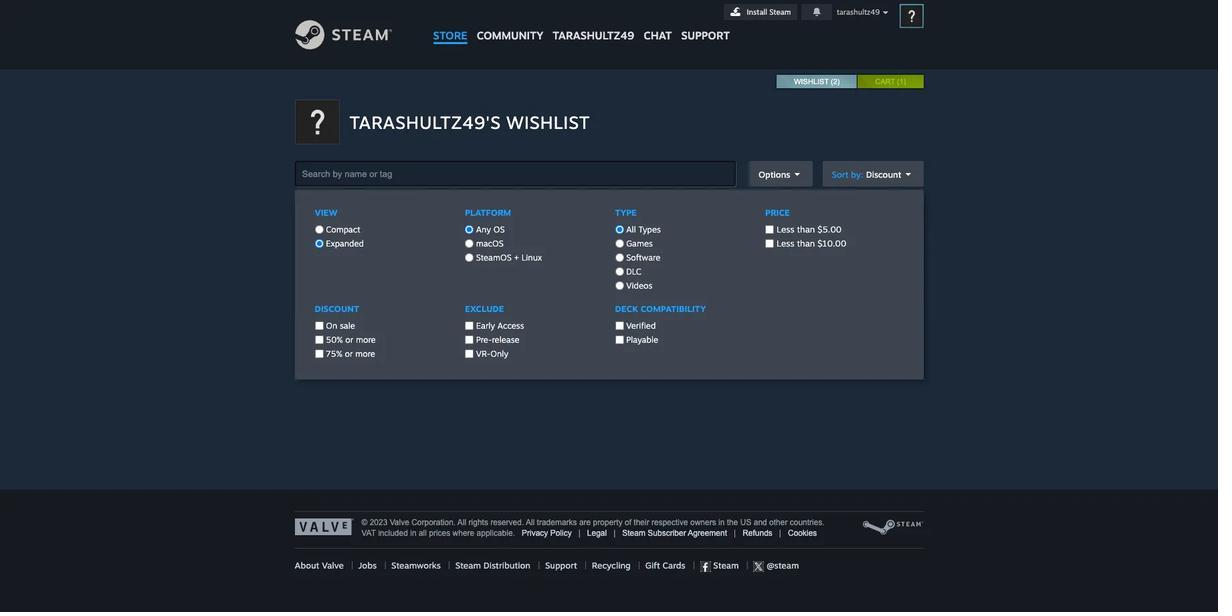 Task type: locate. For each thing, give the bounding box(es) containing it.
cart
[[875, 78, 895, 86]]

less down price
[[777, 224, 794, 235]]

1 horizontal spatial (
[[897, 78, 900, 86]]

2 ( from the left
[[897, 78, 900, 86]]

( right cart
[[897, 78, 900, 86]]

all up where
[[457, 518, 466, 528]]

price
[[765, 207, 790, 218]]

date:
[[546, 255, 566, 264]]

tarashultz49
[[837, 7, 880, 17], [553, 29, 634, 42]]

75% down 50%
[[326, 349, 342, 359]]

1 more from the top
[[356, 335, 376, 345]]

| right cards
[[693, 561, 695, 571]]

install
[[747, 7, 767, 17]]

0 horizontal spatial (
[[831, 78, 833, 86]]

less for less than $5.00
[[777, 224, 794, 235]]

wishlist                 ( 2 )
[[794, 78, 840, 86]]

None checkbox
[[765, 225, 774, 234], [465, 322, 474, 330], [315, 336, 323, 345], [465, 336, 474, 345], [765, 225, 774, 234], [465, 322, 474, 330], [315, 336, 323, 345], [465, 336, 474, 345]]

) for 1
[[904, 78, 906, 86]]

less for less than $10.00
[[777, 238, 794, 249]]

all up privacy
[[526, 518, 535, 528]]

in
[[719, 518, 725, 528], [410, 529, 416, 539]]

2 than from the top
[[797, 238, 815, 249]]

1 ( from the left
[[831, 78, 833, 86]]

steamworks link
[[391, 561, 441, 571]]

0 horizontal spatial valve
[[322, 561, 344, 571]]

chat
[[644, 29, 672, 42]]

None checkbox
[[765, 239, 774, 248], [315, 322, 323, 330], [615, 322, 624, 330], [615, 336, 624, 345], [315, 350, 323, 359], [465, 350, 474, 359], [765, 239, 774, 248], [315, 322, 323, 330], [615, 322, 624, 330], [615, 336, 624, 345], [315, 350, 323, 359], [465, 350, 474, 359]]

0 vertical spatial than
[[797, 224, 815, 235]]

exclude
[[465, 304, 504, 314]]

( right wishlist
[[831, 78, 833, 86]]

0 vertical spatial less
[[777, 224, 794, 235]]

than for $5.00
[[797, 224, 815, 235]]

playable
[[624, 335, 658, 345]]

valve right about
[[322, 561, 344, 571]]

2 valve software image from the left
[[862, 519, 924, 537]]

1 horizontal spatial in
[[719, 518, 725, 528]]

2 ) from the left
[[904, 78, 906, 86]]

wishlist
[[794, 78, 829, 86]]

community link
[[472, 0, 548, 49]]

) for 2
[[837, 78, 840, 86]]

(
[[831, 78, 833, 86], [897, 78, 900, 86]]

1 vertical spatial discount
[[315, 304, 359, 314]]

pre-release
[[474, 335, 520, 345]]

jobs
[[358, 561, 377, 571]]

dlc
[[624, 267, 641, 277]]

|
[[578, 529, 581, 539], [614, 529, 616, 539], [734, 529, 736, 539], [779, 529, 781, 539], [351, 561, 353, 571], [384, 561, 386, 571], [448, 561, 450, 571], [538, 561, 540, 571], [585, 561, 587, 571], [638, 561, 640, 571], [693, 561, 695, 571], [739, 561, 754, 571]]

2 more from the top
[[355, 349, 375, 359]]

positive
[[637, 244, 668, 254]]

1 vertical spatial tarashultz49
[[553, 29, 634, 42]]

| right "jobs"
[[384, 561, 386, 571]]

only
[[491, 349, 509, 359]]

1 horizontal spatial valve
[[390, 518, 409, 528]]

0 horizontal spatial 75%
[[326, 349, 342, 359]]

in left all
[[410, 529, 416, 539]]

corporation.
[[412, 518, 456, 528]]

vr-only
[[474, 349, 509, 359]]

discount
[[866, 169, 901, 180], [315, 304, 359, 314]]

less than $5.00
[[777, 224, 842, 235]]

install steam
[[747, 7, 791, 17]]

support link
[[677, 0, 735, 45]]

1 ) from the left
[[837, 78, 840, 86]]

about
[[295, 561, 319, 571]]

1 horizontal spatial all
[[526, 518, 535, 528]]

all types
[[624, 225, 661, 235]]

75% or more
[[323, 349, 375, 359]]

legal link
[[587, 529, 607, 539]]

75%
[[764, 246, 799, 267], [326, 349, 342, 359]]

0 vertical spatial 75%
[[764, 246, 799, 267]]

vr-
[[476, 349, 491, 359]]

0 vertical spatial more
[[356, 335, 376, 345]]

steamos
[[476, 253, 512, 263]]

1 horizontal spatial valve software image
[[862, 519, 924, 537]]

steam down of
[[622, 529, 646, 539]]

| down the
[[734, 529, 736, 539]]

or down 50% or more
[[345, 349, 353, 359]]

1 vertical spatial more
[[355, 349, 375, 359]]

person
[[614, 298, 637, 307]]

1 vertical spatial less
[[777, 238, 794, 249]]

games
[[624, 239, 653, 249]]

0 horizontal spatial valve software image
[[295, 519, 354, 536]]

early
[[476, 321, 495, 331]]

cart         ( 1 )
[[875, 78, 906, 86]]

0 vertical spatial or
[[345, 335, 353, 345]]

overall
[[513, 244, 545, 254]]

more down 50% or more
[[355, 349, 375, 359]]

1 vertical spatial or
[[345, 349, 353, 359]]

0 vertical spatial valve
[[390, 518, 409, 528]]

75% left "$39.99 $9.99" on the right top of the page
[[764, 246, 799, 267]]

0 horizontal spatial )
[[837, 78, 840, 86]]

on
[[326, 321, 337, 331]]

more
[[356, 335, 376, 345], [355, 349, 375, 359]]

2 less from the top
[[777, 238, 794, 249]]

more for 50% or more
[[356, 335, 376, 345]]

valve inside '© 2023 valve corporation.  all rights reserved.  all trademarks are property of their respective owners in the us and other countries. vat included in all prices where applicable. privacy policy | legal | steam subscriber agreement | refunds | cookies'
[[390, 518, 409, 528]]

1 valve software image from the left
[[295, 519, 354, 536]]

multiplayer
[[675, 298, 713, 307]]

on sale
[[323, 321, 355, 331]]

than
[[797, 224, 815, 235], [797, 238, 815, 249]]

$39.99 $9.99
[[808, 246, 832, 265]]

0 horizontal spatial in
[[410, 529, 416, 539]]

more up 75% or more
[[356, 335, 376, 345]]

0 horizontal spatial all
[[457, 518, 466, 528]]

videos
[[624, 281, 653, 291]]

1 horizontal spatial discount
[[866, 169, 901, 180]]

jobs link
[[358, 561, 377, 571]]

steamworks
[[391, 561, 441, 571]]

( for 2
[[831, 78, 833, 86]]

1 than from the top
[[797, 224, 815, 235]]

None radio
[[465, 225, 474, 234], [615, 225, 624, 234], [315, 239, 323, 248], [465, 239, 474, 248], [615, 268, 624, 276], [465, 225, 474, 234], [615, 225, 624, 234], [315, 239, 323, 248], [465, 239, 474, 248], [615, 268, 624, 276]]

overall reviews:
[[513, 244, 581, 254]]

respective
[[652, 518, 688, 528]]

1 vertical spatial 75%
[[326, 349, 342, 359]]

0 vertical spatial tarashultz49
[[837, 7, 880, 17]]

) right wishlist
[[837, 78, 840, 86]]

any
[[476, 225, 491, 235]]

support link
[[545, 561, 577, 571]]

1 vertical spatial than
[[797, 238, 815, 249]]

or up 75% or more
[[345, 335, 353, 345]]

os
[[494, 225, 505, 235]]

1 less from the top
[[777, 224, 794, 235]]

all up games
[[626, 225, 636, 235]]

discount right by:
[[866, 169, 901, 180]]

) right cart
[[904, 78, 906, 86]]

| left support link
[[538, 561, 540, 571]]

0 horizontal spatial discount
[[315, 304, 359, 314]]

refunds link
[[743, 529, 773, 539]]

0 vertical spatial discount
[[866, 169, 901, 180]]

the
[[727, 518, 738, 528]]

store
[[433, 29, 467, 42]]

support
[[681, 29, 730, 42]]

mostly
[[607, 244, 635, 254]]

type
[[615, 207, 637, 218]]

( for 1
[[897, 78, 900, 86]]

in left the
[[719, 518, 725, 528]]

None radio
[[315, 225, 323, 234], [615, 239, 624, 248], [465, 254, 474, 262], [615, 254, 624, 262], [615, 282, 624, 290], [315, 225, 323, 234], [615, 239, 624, 248], [465, 254, 474, 262], [615, 254, 624, 262], [615, 282, 624, 290]]

less down less than $5.00
[[777, 238, 794, 249]]

©
[[362, 518, 368, 528]]

deck
[[615, 304, 638, 314]]

sale
[[340, 321, 355, 331]]

@steam link
[[754, 561, 799, 573]]

than down less than $5.00
[[797, 238, 815, 249]]

expanded
[[323, 239, 364, 249]]

1 horizontal spatial 75%
[[764, 246, 799, 267]]

1 vertical spatial in
[[410, 529, 416, 539]]

2
[[833, 78, 837, 86]]

1 horizontal spatial )
[[904, 78, 906, 86]]

| left "jobs"
[[351, 561, 353, 571]]

than up less than $10.00
[[797, 224, 815, 235]]

valve up included
[[390, 518, 409, 528]]

recycling
[[592, 561, 631, 571]]

distribution
[[483, 561, 531, 571]]

valve software image
[[295, 519, 354, 536], [862, 519, 924, 537]]

discount up on sale
[[315, 304, 359, 314]]



Task type: describe. For each thing, give the bounding box(es) containing it.
or for 50%
[[345, 335, 353, 345]]

steam subscriber agreement link
[[622, 529, 727, 539]]

2023
[[370, 518, 388, 528]]

countries.
[[790, 518, 825, 528]]

release
[[492, 335, 520, 345]]

cookies link
[[788, 529, 817, 539]]

reviews:
[[547, 244, 581, 254]]

less than $10.00
[[777, 238, 846, 249]]

than for $10.00
[[797, 238, 815, 249]]

by:
[[851, 169, 863, 180]]

subscriber
[[648, 529, 686, 539]]

2 horizontal spatial all
[[626, 225, 636, 235]]

deck compatibility
[[615, 304, 706, 314]]

+
[[514, 253, 519, 263]]

steam link
[[700, 561, 739, 573]]

| right support link
[[585, 561, 587, 571]]

2019
[[630, 255, 648, 264]]

sep 9, 2019
[[607, 255, 648, 264]]

recycling link
[[592, 561, 631, 571]]

about valve link
[[295, 561, 344, 571]]

linux
[[522, 253, 542, 263]]

shooter
[[639, 298, 665, 307]]

steam down the agreement
[[711, 561, 739, 571]]

| down property
[[614, 529, 616, 539]]

50%
[[326, 335, 343, 345]]

steam inside '© 2023 valve corporation.  all rights reserved.  all trademarks are property of their respective owners in the us and other countries. vat included in all prices where applicable. privacy policy | legal | steam subscriber agreement | refunds | cookies'
[[622, 529, 646, 539]]

view
[[315, 207, 338, 218]]

or for 75%
[[345, 349, 353, 359]]

gears 5
[[513, 214, 566, 232]]

compatibility
[[641, 304, 706, 314]]

tarashultz49's
[[350, 112, 501, 133]]

steamos + linux
[[474, 253, 542, 263]]

support
[[545, 561, 577, 571]]

gears 5 link
[[513, 213, 913, 233]]

0 horizontal spatial tarashultz49
[[553, 29, 634, 42]]

prices
[[429, 529, 450, 539]]

types
[[638, 225, 661, 235]]

1 horizontal spatial tarashultz49
[[837, 7, 880, 17]]

$39.99
[[808, 246, 832, 255]]

chat link
[[639, 0, 677, 45]]

| left gift
[[638, 561, 640, 571]]

platform
[[465, 207, 511, 218]]

gift cards link
[[645, 561, 686, 571]]

applicable.
[[477, 529, 515, 539]]

-75%
[[756, 246, 799, 267]]

steam down where
[[455, 561, 481, 571]]

are
[[579, 518, 591, 528]]

all
[[419, 529, 427, 539]]

privacy
[[522, 529, 548, 539]]

1 vertical spatial valve
[[322, 561, 344, 571]]

gears
[[513, 214, 553, 232]]

© 2023 valve corporation.  all rights reserved.  all trademarks are property of their respective owners in the us and other countries. vat included in all prices where applicable. privacy policy | legal | steam subscriber agreement | refunds | cookies
[[362, 518, 825, 539]]

0 vertical spatial in
[[719, 518, 725, 528]]

sep
[[607, 255, 620, 264]]

community
[[477, 29, 543, 42]]

trademarks
[[537, 518, 577, 528]]

third-person shooter
[[594, 298, 665, 307]]

compact
[[323, 225, 360, 235]]

$5.00
[[818, 224, 842, 235]]

gift
[[645, 561, 660, 571]]

early access
[[474, 321, 524, 331]]

legal
[[587, 529, 607, 539]]

mostly positive release date:
[[513, 244, 668, 264]]

pre-
[[476, 335, 492, 345]]

Search by name or tag text field
[[295, 161, 736, 187]]

us
[[740, 518, 752, 528]]

and
[[754, 518, 767, 528]]

reserved.
[[491, 518, 524, 528]]

their
[[634, 518, 649, 528]]

cards
[[663, 561, 686, 571]]

@steam
[[764, 561, 799, 571]]

any os
[[474, 225, 505, 235]]

macos
[[474, 239, 504, 249]]

access
[[498, 321, 524, 331]]

about valve | jobs | steamworks | steam distribution | support | recycling | gift cards |
[[295, 561, 700, 571]]

cookies
[[788, 529, 817, 539]]

| down other
[[779, 529, 781, 539]]

| right steamworks link
[[448, 561, 450, 571]]

9,
[[622, 255, 628, 264]]

-
[[756, 246, 764, 267]]

third-
[[594, 298, 614, 307]]

steam right install
[[769, 7, 791, 17]]

| down refunds link at the bottom
[[739, 561, 754, 571]]

1
[[900, 78, 904, 86]]

verified
[[624, 321, 656, 331]]

policy
[[550, 529, 572, 539]]

release
[[513, 255, 544, 264]]

| down are
[[578, 529, 581, 539]]

more for 75% or more
[[355, 349, 375, 359]]



Task type: vqa. For each thing, say whether or not it's contained in the screenshot.
14 in Buy Tom Clancy'S Ghost Recon® Breakpoint - Gold Edition Special Promotion! Offer Ends January 14
no



